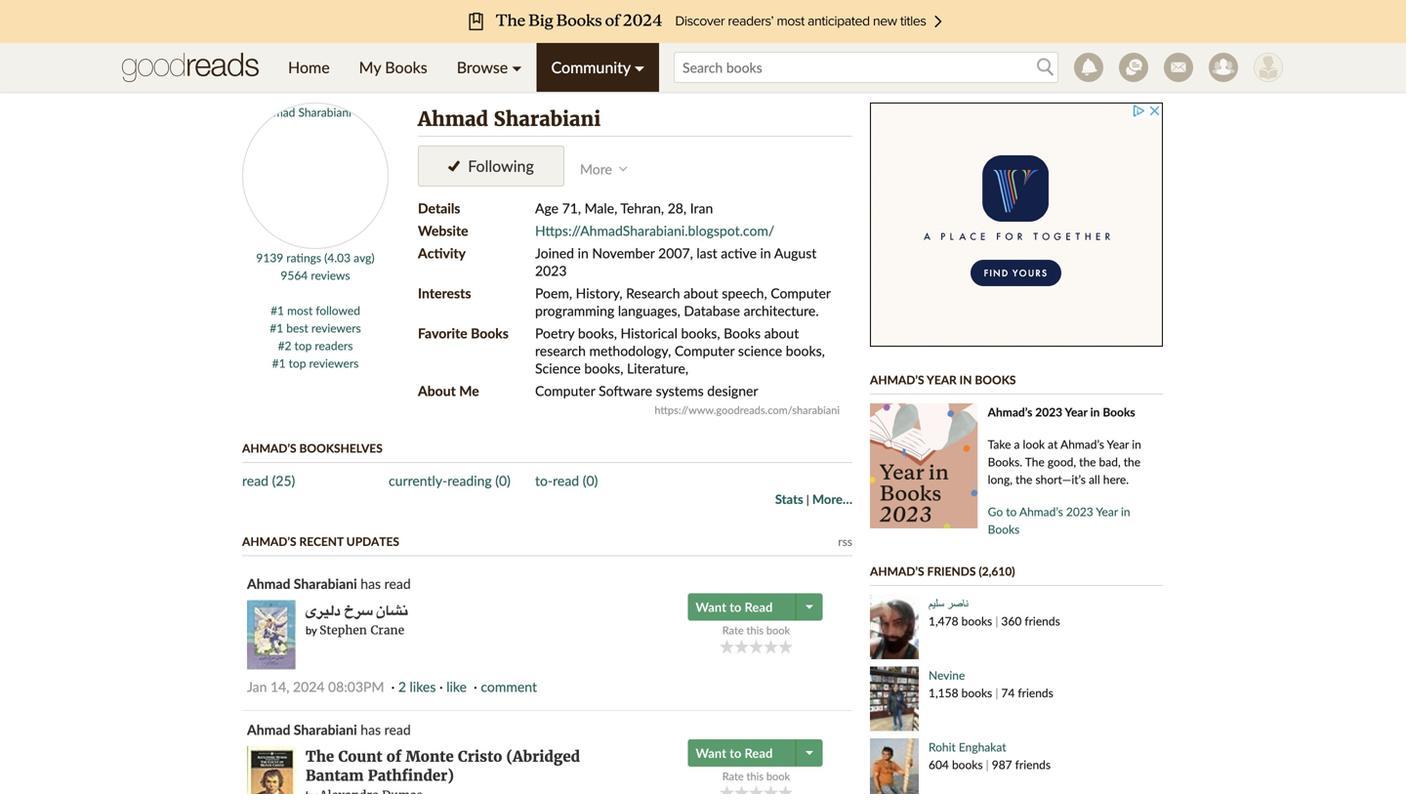 Task type: describe. For each thing, give the bounding box(es) containing it.
#1 best reviewers link
[[270, 321, 361, 335]]

stats link
[[775, 491, 804, 507]]

at
[[1048, 437, 1058, 451]]

the count of monte cristo by alexandre dumas image
[[247, 746, 296, 794]]

book for نشان سرخ دلیری
[[767, 624, 790, 637]]

most
[[287, 303, 313, 317]]

friend requests image
[[1209, 53, 1239, 82]]

ahmad's for ahmad's friends (2,610)
[[870, 564, 925, 578]]

science
[[738, 342, 783, 359]]

نشان
[[377, 601, 408, 620]]

0 horizontal spatial the
[[1016, 472, 1033, 486]]

1 read‎ from the left
[[242, 472, 269, 489]]

poem,
[[535, 285, 572, 301]]

computer inside poem, history, research about speech, computer programming languages, database architecture. favorite books
[[771, 285, 831, 301]]

active
[[721, 245, 757, 261]]

دلیری
[[306, 601, 340, 620]]

read for the count of monte cristo (abridged bantam pathfinder)
[[745, 745, 773, 761]]

nevine image
[[870, 667, 919, 731]]

نشان سرخ دلیری link
[[306, 601, 408, 620]]

https://ahmadsharabiani.blogspot.com/ link
[[535, 222, 775, 239]]

take a look at ahmad's year in books. the good, the bad, the long, the short—it's all here.
[[988, 437, 1142, 486]]

look
[[1023, 437, 1045, 451]]

| for (0)
[[807, 492, 810, 506]]

2 vertical spatial #1
[[272, 356, 286, 370]]

poem, history, research about speech, computer programming languages, database architecture. favorite books
[[418, 285, 831, 341]]

the count of monte cristo (abridged bantam pathfinder) link
[[306, 747, 580, 785]]

read for نشان سرخ دلیری
[[385, 575, 411, 592]]

books inside nevine 1,158 books | 74 friends
[[962, 686, 993, 700]]

want to read button for the count of monte cristo (abridged bantam pathfinder)
[[688, 739, 798, 767]]

here.
[[1104, 472, 1129, 486]]

about inside poem, history, research about speech, computer programming languages, database architecture. favorite books
[[684, 285, 719, 301]]

me
[[459, 382, 479, 399]]

comment
[[481, 678, 537, 695]]

like link
[[447, 678, 467, 695]]

by
[[306, 624, 317, 637]]

of
[[387, 747, 402, 766]]

following
[[468, 156, 534, 175]]

long,
[[988, 472, 1013, 486]]

go to ahmad's 2023 year in books
[[988, 505, 1131, 536]]

best
[[286, 321, 308, 335]]

activity
[[418, 245, 466, 261]]

database
[[684, 302, 740, 319]]

ناصر سليم image
[[870, 595, 919, 659]]

menu containing home
[[274, 43, 659, 92]]

friends inside nevine 1,158 books | 74 friends
[[1018, 686, 1054, 700]]

1,478
[[929, 614, 959, 628]]

my books link
[[344, 43, 442, 92]]

male,
[[585, 200, 618, 216]]

poetry
[[535, 325, 575, 341]]

ahmad sharabiani has read for the count of monte cristo (abridged bantam pathfinder)
[[247, 721, 411, 738]]

rate this book for the count of monte cristo (abridged bantam pathfinder)
[[723, 770, 790, 783]]

the inside take a look at ahmad's year in books. the good, the bad, the long, the short—it's all here.
[[1025, 455, 1045, 469]]

9139 ratings (4.03 avg) 9564 reviews
[[256, 251, 375, 282]]

books right in
[[975, 373, 1016, 387]]

updates
[[347, 534, 400, 548]]

Search books text field
[[674, 52, 1059, 83]]

website
[[418, 222, 468, 239]]

to-
[[535, 472, 553, 489]]

28,
[[668, 200, 687, 216]]

books, right the science
[[786, 342, 825, 359]]

to-read‎               (0) link
[[535, 472, 598, 489]]

go
[[988, 505, 1003, 519]]

year inside take a look at ahmad's year in books. the good, the bad, the long, the short—it's all here.
[[1107, 437, 1129, 451]]

2007,
[[658, 245, 693, 261]]

rss link
[[838, 534, 853, 548]]

inbox image
[[1164, 53, 1194, 82]]

want to read button for نشان سرخ دلیری
[[688, 593, 798, 621]]

360
[[1002, 614, 1022, 628]]

2023 inside go to ahmad's 2023 year in books
[[1067, 505, 1094, 519]]

has for نشان سرخ دلیری
[[361, 575, 381, 592]]

jan 14, 2024 08:03pm · 2 likes · like · comment
[[247, 678, 537, 695]]

books inside my books link
[[385, 58, 428, 77]]

in
[[960, 373, 972, 387]]

count
[[338, 747, 383, 766]]

a
[[1014, 437, 1020, 451]]

14,
[[271, 678, 290, 695]]

poetry books, historical books, books about research methodology, computer science books, science books, literature, about me
[[418, 325, 825, 399]]

enghakat
[[959, 740, 1007, 754]]

my
[[359, 58, 381, 77]]

read‎ inside 'to-read‎               (0) stats | more…'
[[553, 472, 579, 489]]

literature,
[[627, 360, 689, 377]]

rate for the count of monte cristo (abridged bantam pathfinder)
[[723, 770, 744, 783]]

august
[[774, 245, 817, 261]]

reviews
[[311, 268, 350, 282]]

2 horizontal spatial the
[[1124, 455, 1141, 469]]

books.
[[988, 455, 1023, 469]]

more
[[580, 161, 612, 177]]

crane
[[371, 623, 405, 638]]

interests
[[418, 285, 471, 301]]

1 vertical spatial top
[[289, 356, 306, 370]]

iran
[[690, 200, 713, 216]]

1 horizontal spatial the
[[1079, 455, 1096, 469]]

1 · from the left
[[391, 678, 395, 695]]

in inside go to ahmad's 2023 year in books
[[1121, 505, 1131, 519]]

| for 604
[[986, 758, 989, 772]]

2
[[398, 678, 406, 695]]

year left in
[[927, 373, 957, 387]]

to inside go to ahmad's 2023 year in books
[[1006, 505, 1017, 519]]

browse
[[457, 58, 508, 77]]

followed
[[316, 303, 360, 317]]

1,158
[[929, 686, 959, 700]]

#1 top reviewers link
[[272, 356, 359, 370]]

book for the count of monte cristo (abridged bantam pathfinder)
[[767, 770, 790, 783]]

ناصر سليم link
[[929, 596, 969, 611]]

this for نشان سرخ دلیری
[[747, 624, 764, 637]]

short—it's
[[1036, 472, 1086, 486]]

ahmad's year in books
[[870, 373, 1016, 387]]

9564
[[281, 268, 308, 282]]

friends for rohit enghakat 604 books | 987 friends
[[1016, 758, 1051, 772]]

last
[[697, 245, 718, 261]]

ناصر سليم 1,478 books | 360 friends
[[929, 596, 1061, 628]]

rss
[[838, 534, 853, 548]]

age
[[535, 200, 559, 216]]

71,
[[562, 200, 581, 216]]

my group discussions image
[[1119, 53, 1149, 82]]

books inside poem, history, research about speech, computer programming languages, database architecture. favorite books
[[471, 325, 509, 341]]

stats
[[775, 491, 804, 507]]

نشان سرخ دلیری by stephen crane image
[[247, 600, 296, 670]]

sharabiani for the count of monte cristo (abridged bantam pathfinder)
[[294, 721, 357, 738]]

(2,610)
[[979, 564, 1015, 578]]

want to read for the count of monte cristo (abridged bantam pathfinder)
[[696, 745, 773, 761]]

books, up software
[[584, 360, 624, 377]]

take
[[988, 437, 1011, 451]]

read for نشان سرخ دلیری
[[745, 599, 773, 615]]

nevine
[[929, 668, 965, 682]]

ahmad sharabiani has read for نشان سرخ دلیری
[[247, 575, 411, 592]]

ahmad's for ahmad's bookshelves
[[242, 441, 297, 455]]

ahmad for the count of monte cristo (abridged bantam pathfinder)
[[247, 721, 291, 738]]

community ▾ button
[[537, 43, 659, 92]]

9564 reviews link
[[281, 268, 350, 282]]

favorite
[[418, 325, 468, 341]]



Task type: locate. For each thing, give the bounding box(es) containing it.
· left the like
[[440, 678, 443, 695]]

systems
[[656, 382, 704, 399]]

the count of monte cristo (abridged bantam pathfinder)
[[306, 747, 580, 785]]

2 has from the top
[[361, 721, 381, 738]]

advertisement element
[[870, 103, 1163, 347]]

2 likes link
[[398, 678, 436, 695]]

1 this from the top
[[747, 624, 764, 637]]

2023
[[535, 262, 567, 279], [1036, 405, 1063, 419], [1067, 505, 1094, 519]]

ruby anderson image
[[1254, 53, 1284, 82]]

| inside 'to-read‎               (0) stats | more…'
[[807, 492, 810, 506]]

friends right 987
[[1016, 758, 1051, 772]]

1 want from the top
[[696, 599, 727, 615]]

2 ahmad sharabiani has read from the top
[[247, 721, 411, 738]]

rohit enghakat 604 books | 987 friends
[[929, 740, 1051, 772]]

year up take a look at ahmad's year in books. the good, the bad, the long, the short—it's all here.
[[1065, 405, 1088, 419]]

rate this book for نشان سرخ دلیری
[[723, 624, 790, 637]]

ahmad's inside go to ahmad's 2023 year in books
[[1020, 505, 1064, 519]]

books up bad,
[[1103, 405, 1136, 419]]

computer down science
[[535, 382, 595, 399]]

books inside poetry books, historical books, books about research methodology, computer science books, science books, literature, about me
[[724, 325, 761, 341]]

1 vertical spatial read
[[385, 721, 411, 738]]

the inside the count of monte cristo (abridged bantam pathfinder)
[[306, 747, 334, 766]]

want to read
[[696, 599, 773, 615], [696, 745, 773, 761]]

computer down the database
[[675, 342, 735, 359]]

about down architecture.
[[765, 325, 799, 341]]

0 horizontal spatial read‎
[[242, 472, 269, 489]]

notifications image
[[1074, 53, 1104, 82]]

ahmad sharabiani has read
[[247, 575, 411, 592], [247, 721, 411, 738]]

2 vertical spatial to
[[730, 745, 742, 761]]

#1 most followed #1 best reviewers #2 top readers #1 top reviewers
[[270, 303, 361, 370]]

methodology,
[[590, 342, 671, 359]]

1 ahmad sharabiani link from the top
[[247, 575, 357, 592]]

1 vertical spatial ahmad sharabiani has read
[[247, 721, 411, 738]]

1 vertical spatial read
[[745, 745, 773, 761]]

the right long, at right bottom
[[1016, 472, 1033, 486]]

| left '74'
[[996, 686, 999, 700]]

books, down programming
[[578, 325, 617, 341]]

all
[[1089, 472, 1101, 486]]

0 horizontal spatial 2023
[[535, 262, 567, 279]]

reviewers
[[311, 321, 361, 335], [309, 356, 359, 370]]

0 vertical spatial friends
[[1025, 614, 1061, 628]]

0 vertical spatial want to read
[[696, 599, 773, 615]]

go to ahmad's 2023 year in books link
[[988, 505, 1131, 536]]

joined
[[535, 245, 574, 261]]

1 horizontal spatial ▾
[[635, 58, 645, 77]]

#2
[[278, 338, 292, 353]]

0 vertical spatial to
[[1006, 505, 1017, 519]]

joined in november 2007,             last active in august 2023 interests
[[418, 245, 817, 301]]

▾ right community
[[635, 58, 645, 77]]

about up the database
[[684, 285, 719, 301]]

research
[[535, 342, 586, 359]]

friends
[[927, 564, 976, 578]]

books down rohit enghakat link
[[952, 758, 983, 772]]

books inside go to ahmad's 2023 year in books
[[988, 522, 1020, 536]]

1 vertical spatial sharabiani
[[294, 575, 357, 592]]

ahmad's down short—it's
[[1020, 505, 1064, 519]]

read
[[385, 575, 411, 592], [385, 721, 411, 738]]

books inside ناصر سليم 1,478 books | 360 friends
[[962, 614, 993, 628]]

1 vertical spatial has
[[361, 721, 381, 738]]

(0) inside 'to-read‎               (0) stats | more…'
[[583, 472, 598, 489]]

0 vertical spatial read
[[745, 599, 773, 615]]

2 want to read button from the top
[[688, 739, 798, 767]]

0 vertical spatial rate
[[723, 624, 744, 637]]

2 vertical spatial ahmad
[[247, 721, 291, 738]]

2 rate from the top
[[723, 770, 744, 783]]

ahmad's left in
[[870, 373, 925, 387]]

2023 inside the joined in november 2007,             last active in august 2023 interests
[[535, 262, 567, 279]]

2 vertical spatial books
[[952, 758, 983, 772]]

1 vertical spatial computer
[[675, 342, 735, 359]]

1 horizontal spatial computer
[[675, 342, 735, 359]]

1 want to read button from the top
[[688, 593, 798, 621]]

1 rate from the top
[[723, 624, 744, 637]]

2 vertical spatial 2023
[[1067, 505, 1094, 519]]

0 vertical spatial book
[[767, 624, 790, 637]]

ahmad's for ahmad's 2023 year in books
[[988, 405, 1033, 419]]

friends inside rohit enghakat 604 books | 987 friends
[[1016, 758, 1051, 772]]

about
[[684, 285, 719, 301], [765, 325, 799, 341]]

history,
[[576, 285, 623, 301]]

2 horizontal spatial ·
[[474, 678, 477, 695]]

2 book from the top
[[767, 770, 790, 783]]

1 horizontal spatial read‎
[[553, 472, 579, 489]]

ahmad's friends (2,610)
[[870, 564, 1015, 578]]

read up of
[[385, 721, 411, 738]]

1 has from the top
[[361, 575, 381, 592]]

1 horizontal spatial ·
[[440, 678, 443, 695]]

(0) for read‎
[[583, 472, 598, 489]]

2023 down joined
[[535, 262, 567, 279]]

2 vertical spatial sharabiani
[[294, 721, 357, 738]]

ahmad sharabiani link down 2024
[[247, 721, 357, 738]]

menu
[[274, 43, 659, 92]]

1 vertical spatial want
[[696, 745, 727, 761]]

سليم
[[929, 596, 944, 611]]

books inside rohit enghakat 604 books | 987 friends
[[952, 758, 983, 772]]

friends for ناصر سليم 1,478 books | 360 friends
[[1025, 614, 1061, 628]]

ahmad sharabiani image
[[242, 103, 389, 249]]

1 vertical spatial this
[[747, 770, 764, 783]]

▾ for community ▾
[[635, 58, 645, 77]]

ahmad's for ahmad's recent updates
[[242, 534, 297, 548]]

read up نشان
[[385, 575, 411, 592]]

1 vertical spatial rate
[[723, 770, 744, 783]]

2 read‎ from the left
[[553, 472, 579, 489]]

2023 down all
[[1067, 505, 1094, 519]]

books up the science
[[724, 325, 761, 341]]

want for the count of monte cristo (abridged bantam pathfinder)
[[696, 745, 727, 761]]

2 · from the left
[[440, 678, 443, 695]]

0 vertical spatial ahmad sharabiani link
[[247, 575, 357, 592]]

0 vertical spatial the
[[1025, 455, 1045, 469]]

0 vertical spatial this
[[747, 624, 764, 637]]

| right stats
[[807, 492, 810, 506]]

▾ right browse
[[512, 58, 522, 77]]

top
[[295, 338, 312, 353], [289, 356, 306, 370]]

ahmad's left recent
[[242, 534, 297, 548]]

year inside go to ahmad's 2023 year in books
[[1096, 505, 1118, 519]]

rate
[[723, 624, 744, 637], [723, 770, 744, 783]]

0 horizontal spatial (0)
[[496, 472, 511, 489]]

ahmad's bookshelves link
[[242, 441, 383, 455]]

sharabiani up دلیری at the bottom left of page
[[294, 575, 357, 592]]

| left 360
[[996, 614, 999, 628]]

0 vertical spatial read
[[385, 575, 411, 592]]

2 this from the top
[[747, 770, 764, 783]]

following button
[[418, 146, 565, 187]]

research
[[626, 285, 680, 301]]

rohit enghakat link
[[929, 740, 1007, 754]]

1 book from the top
[[767, 624, 790, 637]]

recent
[[299, 534, 344, 548]]

ahmad's up good,
[[1061, 437, 1105, 451]]

pathfinder)
[[368, 766, 454, 785]]

08:03pm
[[328, 678, 384, 695]]

books right my
[[385, 58, 428, 77]]

bookshelves
[[299, 441, 383, 455]]

0 horizontal spatial computer
[[535, 382, 595, 399]]

(0) right the reading‎ on the left
[[496, 472, 511, 489]]

(0) right to- at bottom left
[[583, 472, 598, 489]]

more…
[[813, 491, 853, 507]]

·
[[391, 678, 395, 695], [440, 678, 443, 695], [474, 678, 477, 695]]

read‎ right the reading‎ on the left
[[553, 472, 579, 489]]

to
[[1006, 505, 1017, 519], [730, 599, 742, 615], [730, 745, 742, 761]]

3 · from the left
[[474, 678, 477, 695]]

has up count
[[361, 721, 381, 738]]

ahmad's up read‎               (25)
[[242, 441, 297, 455]]

books down go
[[988, 522, 1020, 536]]

read‎ left (25)
[[242, 472, 269, 489]]

the up bantam
[[306, 747, 334, 766]]

0 vertical spatial #1
[[271, 303, 284, 317]]

1 (0) from the left
[[496, 472, 511, 489]]

rate this book
[[723, 624, 790, 637], [723, 770, 790, 783]]

· left 2
[[391, 678, 395, 695]]

1 vertical spatial about
[[765, 325, 799, 341]]

0 vertical spatial 2023
[[535, 262, 567, 279]]

0 horizontal spatial ·
[[391, 678, 395, 695]]

top right #2
[[295, 338, 312, 353]]

0 vertical spatial want
[[696, 599, 727, 615]]

reviewers down readers
[[309, 356, 359, 370]]

want to read for نشان سرخ دلیری
[[696, 599, 773, 615]]

friends right 360
[[1025, 614, 1061, 628]]

ahmad's up a
[[988, 405, 1033, 419]]

1 read from the top
[[385, 575, 411, 592]]

1 ▾ from the left
[[512, 58, 522, 77]]

nevine link
[[929, 668, 965, 682]]

987
[[992, 758, 1013, 772]]

1 rate this book from the top
[[723, 624, 790, 637]]

74
[[1002, 686, 1015, 700]]

ahmad sharabiani has read up count
[[247, 721, 411, 738]]

0 horizontal spatial about
[[684, 285, 719, 301]]

2023 up at
[[1036, 405, 1063, 419]]

· right the like
[[474, 678, 477, 695]]

ahmad up the count of monte cristo by alexandre dumas image
[[247, 721, 291, 738]]

readers
[[315, 338, 353, 353]]

0 vertical spatial rate this book
[[723, 624, 790, 637]]

1 vertical spatial rate this book
[[723, 770, 790, 783]]

ahmad's year in books link
[[870, 373, 1016, 387]]

browse ▾ button
[[442, 43, 537, 92]]

top down #2
[[289, 356, 306, 370]]

in inside take a look at ahmad's year in books. the good, the bad, the long, the short—it's all here.
[[1132, 437, 1142, 451]]

has for the count of monte cristo (abridged bantam pathfinder)
[[361, 721, 381, 738]]

to for نشان سرخ دلیری
[[730, 599, 742, 615]]

currently-reading‎               (0)
[[389, 472, 511, 489]]

browse ▾
[[457, 58, 522, 77]]

2 rate this book from the top
[[723, 770, 790, 783]]

sharabiani for نشان سرخ دلیری
[[294, 575, 357, 592]]

want for نشان سرخ دلیری
[[696, 599, 727, 615]]

1 vertical spatial the
[[306, 747, 334, 766]]

the down look
[[1025, 455, 1045, 469]]

2 vertical spatial computer
[[535, 382, 595, 399]]

(0) for reading‎
[[496, 472, 511, 489]]

2 horizontal spatial 2023
[[1067, 505, 1094, 519]]

2 want to read from the top
[[696, 745, 773, 761]]

books down the ناصر
[[962, 614, 993, 628]]

1 horizontal spatial the
[[1025, 455, 1045, 469]]

books
[[962, 614, 993, 628], [962, 686, 993, 700], [952, 758, 983, 772]]

#1 down #2
[[272, 356, 286, 370]]

rate for نشان سرخ دلیری
[[723, 624, 744, 637]]

2 horizontal spatial computer
[[771, 285, 831, 301]]

0 horizontal spatial ▾
[[512, 58, 522, 77]]

2 read from the top
[[385, 721, 411, 738]]

computer inside "computer software systems designer https://www.goodreads.com/sharabiani"
[[535, 382, 595, 399]]

computer inside poetry books, historical books, books about research methodology, computer science books, science books, literature, about me
[[675, 342, 735, 359]]

books left '74'
[[962, 686, 993, 700]]

0 vertical spatial reviewers
[[311, 321, 361, 335]]

ahmad up نشان سرخ دلیری by stephen crane image
[[247, 575, 291, 592]]

|
[[807, 492, 810, 506], [996, 614, 999, 628], [996, 686, 999, 700], [986, 758, 989, 772]]

ahmad sharabiani link for نشان سرخ دلیری
[[247, 575, 357, 592]]

ahmad sharabiani link
[[247, 575, 357, 592], [247, 721, 357, 738]]

9139
[[256, 251, 284, 265]]

sharabiani up "following"
[[494, 107, 601, 131]]

| left 987
[[986, 758, 989, 772]]

1 vertical spatial 2023
[[1036, 405, 1063, 419]]

1 horizontal spatial 2023
[[1036, 405, 1063, 419]]

2 (0) from the left
[[583, 472, 598, 489]]

| inside ناصر سليم 1,478 books | 360 friends
[[996, 614, 999, 628]]

Search for books to add to your shelves search field
[[674, 52, 1059, 83]]

rohit
[[929, 740, 956, 754]]

jan
[[247, 678, 267, 695]]

ahmad for نشان سرخ دلیری
[[247, 575, 291, 592]]

year down the here.
[[1096, 505, 1118, 519]]

0 vertical spatial books
[[962, 614, 993, 628]]

ahmad sharabiani link for the count of monte cristo (abridged bantam pathfinder)
[[247, 721, 357, 738]]

https://www.goodreads.com/sharabiani
[[655, 403, 840, 417]]

books for ناصر
[[962, 614, 993, 628]]

the
[[1025, 455, 1045, 469], [306, 747, 334, 766]]

historical
[[621, 325, 678, 341]]

0 vertical spatial ahmad
[[418, 107, 488, 131]]

cristo
[[458, 747, 502, 766]]

▾ inside popup button
[[512, 58, 522, 77]]

about
[[418, 382, 456, 399]]

ahmad's bookshelves
[[242, 441, 383, 455]]

1 ahmad sharabiani has read from the top
[[247, 575, 411, 592]]

0 horizontal spatial the
[[306, 747, 334, 766]]

2 want from the top
[[696, 745, 727, 761]]

1 vertical spatial books
[[962, 686, 993, 700]]

9139 ratings link
[[256, 251, 321, 265]]

| for 1,478
[[996, 614, 999, 628]]

1 vertical spatial reviewers
[[309, 356, 359, 370]]

ahmad sharabiani
[[418, 107, 601, 131]]

programming
[[535, 302, 615, 319]]

science
[[535, 360, 581, 377]]

1 horizontal spatial about
[[765, 325, 799, 341]]

to for the count of monte cristo (abridged bantam pathfinder)
[[730, 745, 742, 761]]

reviewers down followed
[[311, 321, 361, 335]]

friends inside ناصر سليم 1,478 books | 360 friends
[[1025, 614, 1061, 628]]

#1 up #2
[[270, 321, 283, 335]]

1 read from the top
[[745, 599, 773, 615]]

2024
[[293, 678, 325, 695]]

2 ▾ from the left
[[635, 58, 645, 77]]

1 want to read from the top
[[696, 599, 773, 615]]

tehran,
[[621, 200, 664, 216]]

reading‎
[[448, 472, 492, 489]]

1 vertical spatial book
[[767, 770, 790, 783]]

#1 left most
[[271, 303, 284, 317]]

0 vertical spatial want to read button
[[688, 593, 798, 621]]

1 horizontal spatial (0)
[[583, 472, 598, 489]]

friends right '74'
[[1018, 686, 1054, 700]]

▾ for browse ▾
[[512, 58, 522, 77]]

languages,
[[618, 302, 681, 319]]

sharabiani up count
[[294, 721, 357, 738]]

like
[[447, 678, 467, 695]]

books for rohit
[[952, 758, 983, 772]]

0 vertical spatial has
[[361, 575, 381, 592]]

0 vertical spatial top
[[295, 338, 312, 353]]

2 vertical spatial friends
[[1016, 758, 1051, 772]]

1 vertical spatial friends
[[1018, 686, 1054, 700]]

ahmad's inside take a look at ahmad's year in books. the good, the bad, the long, the short—it's all here.
[[1061, 437, 1105, 451]]

2 read from the top
[[745, 745, 773, 761]]

the right bad,
[[1124, 455, 1141, 469]]

1 vertical spatial want to read
[[696, 745, 773, 761]]

1 vertical spatial #1
[[270, 321, 283, 335]]

1 vertical spatial want to read button
[[688, 739, 798, 767]]

stephen
[[320, 623, 367, 638]]

read for the count of monte cristo (abridged bantam pathfinder)
[[385, 721, 411, 738]]

monte
[[406, 747, 454, 766]]

ahmad down browse
[[418, 107, 488, 131]]

1 vertical spatial ahmad sharabiani link
[[247, 721, 357, 738]]

this for the count of monte cristo (abridged bantam pathfinder)
[[747, 770, 764, 783]]

in
[[578, 245, 589, 261], [760, 245, 771, 261], [1091, 405, 1100, 419], [1132, 437, 1142, 451], [1121, 505, 1131, 519]]

good,
[[1048, 455, 1077, 469]]

ratings
[[287, 251, 321, 265]]

stephen crane link
[[320, 623, 405, 638]]

rohit e... image
[[870, 738, 919, 794]]

| inside nevine 1,158 books | 74 friends
[[996, 686, 999, 700]]

computer up architecture.
[[771, 285, 831, 301]]

ahmad sharabiani has read up دلیری at the bottom left of page
[[247, 575, 411, 592]]

0 vertical spatial computer
[[771, 285, 831, 301]]

november
[[592, 245, 655, 261]]

| inside rohit enghakat 604 books | 987 friends
[[986, 758, 989, 772]]

the up all
[[1079, 455, 1096, 469]]

ناصر
[[947, 596, 969, 611]]

about inside poetry books, historical books, books about research methodology, computer science books, science books, literature, about me
[[765, 325, 799, 341]]

0 vertical spatial ahmad sharabiani has read
[[247, 575, 411, 592]]

2 ahmad sharabiani link from the top
[[247, 721, 357, 738]]

1 vertical spatial ahmad
[[247, 575, 291, 592]]

▾ inside popup button
[[635, 58, 645, 77]]

(0)
[[496, 472, 511, 489], [583, 472, 598, 489]]

read
[[745, 599, 773, 615], [745, 745, 773, 761]]

bad,
[[1099, 455, 1121, 469]]

ahmad sharabiani link up دلیری at the bottom left of page
[[247, 575, 357, 592]]

books right favorite
[[471, 325, 509, 341]]

1 vertical spatial to
[[730, 599, 742, 615]]

books, down the database
[[681, 325, 720, 341]]

ahmad's for ahmad's year in books
[[870, 373, 925, 387]]

year up bad,
[[1107, 437, 1129, 451]]

currently-reading‎               (0) link
[[389, 472, 511, 489]]

0 vertical spatial about
[[684, 285, 719, 301]]

year in books image
[[870, 403, 978, 528]]

ahmad's left friends
[[870, 564, 925, 578]]

سرخ
[[344, 601, 373, 620]]

0 vertical spatial sharabiani
[[494, 107, 601, 131]]

has up سرخ
[[361, 575, 381, 592]]

currently-
[[389, 472, 448, 489]]



Task type: vqa. For each thing, say whether or not it's contained in the screenshot.
out! at the left top
no



